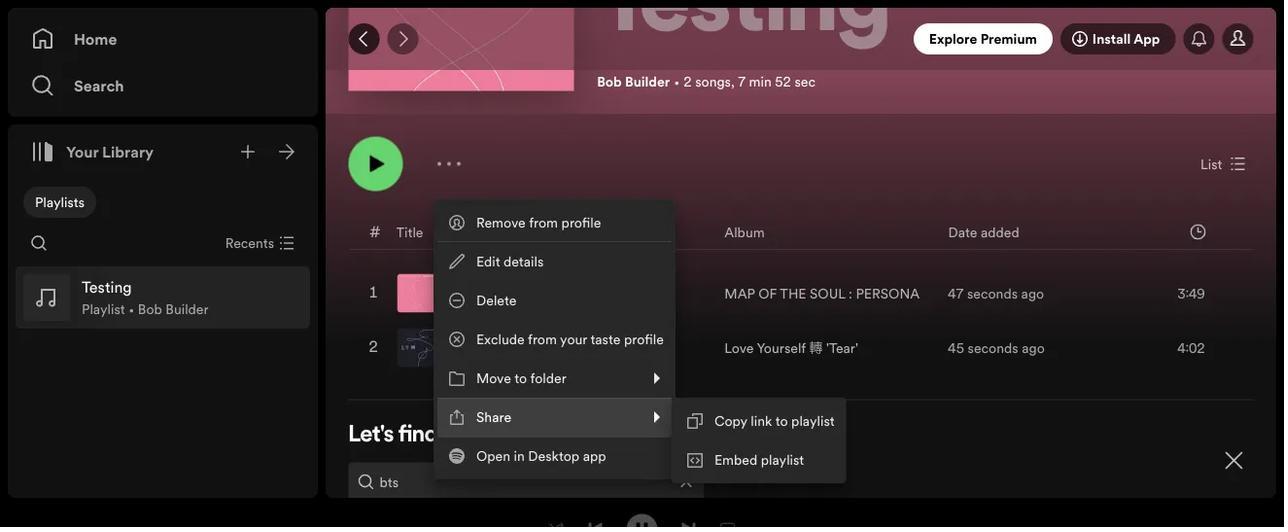 Task type: locate. For each thing, give the bounding box(es) containing it.
min
[[750, 72, 772, 91]]

1 bts from the top
[[452, 295, 476, 313]]

#
[[370, 221, 381, 243]]

seconds for fake love
[[968, 339, 1019, 357]]

home link
[[31, 19, 295, 58]]

3:49
[[1178, 284, 1206, 303]]

1 vertical spatial profile
[[624, 330, 664, 349]]

0 vertical spatial bts link
[[452, 295, 476, 313]]

copy link to playlist
[[715, 412, 835, 430]]

, left halsey link
[[476, 295, 480, 313]]

boy with luv (feat. halsey) link
[[452, 273, 640, 295]]

halsey link
[[484, 295, 525, 313]]

bob
[[597, 72, 622, 91], [138, 300, 162, 319]]

ago down 47 seconds ago
[[1022, 339, 1045, 357]]

1 vertical spatial seconds
[[968, 339, 1019, 357]]

to right move
[[515, 369, 527, 388]]

list item
[[16, 267, 310, 329]]

pause image
[[635, 522, 650, 527]]

copy link to playlist button
[[676, 402, 843, 441]]

previous image
[[588, 522, 604, 527]]

:
[[849, 284, 853, 303]]

let's find something for your playlist
[[349, 424, 704, 447]]

your
[[560, 330, 588, 349], [585, 424, 630, 447]]

profile
[[562, 213, 602, 232], [624, 330, 664, 349]]

0 vertical spatial seconds
[[968, 284, 1018, 303]]

disable repeat image
[[720, 522, 736, 527]]

none search field inside main element
[[23, 228, 54, 259]]

None search field
[[23, 228, 54, 259], [349, 463, 704, 501], [349, 463, 704, 501]]

0 horizontal spatial to
[[515, 369, 527, 388]]

luv
[[520, 273, 545, 295]]

go back image
[[357, 31, 372, 47]]

profile up edit details 'button'
[[562, 213, 602, 232]]

bob right •
[[138, 300, 162, 319]]

bob left 2
[[597, 72, 622, 91]]

Playlists checkbox
[[23, 187, 96, 218]]

0 horizontal spatial ,
[[476, 295, 480, 313]]

playlist inside button
[[792, 412, 835, 430]]

1 vertical spatial builder
[[166, 300, 209, 319]]

4:02
[[1178, 339, 1206, 357]]

0 vertical spatial ago
[[1022, 284, 1045, 303]]

from up edit details 'button'
[[529, 213, 558, 232]]

from
[[529, 213, 558, 232], [528, 330, 557, 349]]

explore
[[930, 30, 978, 48]]

1 vertical spatial bob
[[138, 300, 162, 319]]

library
[[102, 141, 154, 162]]

ago for fake love
[[1022, 339, 1045, 357]]

fake love bts
[[452, 328, 534, 368]]

playlist right link
[[792, 412, 835, 430]]

playlist inside "button"
[[761, 451, 805, 469]]

edit details button
[[438, 242, 672, 281]]

0 vertical spatial ,
[[731, 72, 735, 91]]

builder left 2
[[625, 72, 670, 91]]

1 horizontal spatial profile
[[624, 330, 664, 349]]

persona
[[856, 284, 920, 303]]

1 vertical spatial your
[[585, 424, 630, 447]]

seconds right 45
[[968, 339, 1019, 357]]

(feat.
[[549, 273, 584, 295]]

0 vertical spatial profile
[[562, 213, 602, 232]]

1 horizontal spatial to
[[776, 412, 788, 430]]

, inside the "boy with luv (feat. halsey) bts , halsey"
[[476, 295, 480, 313]]

1 horizontal spatial builder
[[625, 72, 670, 91]]

1 horizontal spatial ,
[[731, 72, 735, 91]]

,
[[731, 72, 735, 91], [476, 295, 480, 313]]

0 vertical spatial builder
[[625, 72, 670, 91]]

bts inside the "boy with luv (feat. halsey) bts , halsey"
[[452, 295, 476, 313]]

3:49 cell
[[1130, 267, 1237, 320]]

to right link
[[776, 412, 788, 430]]

52
[[776, 72, 792, 91]]

1 vertical spatial ago
[[1022, 339, 1045, 357]]

album
[[725, 223, 765, 241]]

ago
[[1022, 284, 1045, 303], [1022, 339, 1045, 357]]

Recents, List view field
[[210, 228, 306, 259]]

your left taste
[[560, 330, 588, 349]]

1 vertical spatial bts link
[[452, 349, 476, 368]]

love
[[725, 339, 754, 358]]

Disable repeat checkbox
[[712, 514, 744, 527]]

1 vertical spatial to
[[776, 412, 788, 430]]

testing grid
[[327, 214, 1276, 376]]

for
[[553, 424, 581, 447]]

desktop
[[528, 447, 580, 465]]

fake love link
[[452, 328, 534, 349]]

map of the soul : persona
[[725, 284, 920, 303]]

none search field search in your library
[[23, 228, 54, 259]]

builder
[[625, 72, 670, 91], [166, 300, 209, 319]]

seconds
[[968, 284, 1018, 303], [968, 339, 1019, 357]]

group
[[16, 267, 310, 329]]

sec
[[795, 72, 816, 91]]

copy
[[715, 412, 748, 430]]

0 vertical spatial from
[[529, 213, 558, 232]]

seconds right '47'
[[968, 284, 1018, 303]]

bts
[[452, 295, 476, 313], [452, 349, 476, 368]]

from up folder
[[528, 330, 557, 349]]

enable shuffle image
[[549, 522, 565, 527]]

duration element
[[1191, 224, 1207, 240]]

menu
[[434, 199, 847, 483], [672, 398, 847, 483]]

halsey)
[[588, 273, 640, 295]]

1 vertical spatial from
[[528, 330, 557, 349]]

to
[[515, 369, 527, 388], [776, 412, 788, 430]]

0 vertical spatial to
[[515, 369, 527, 388]]

playlist down the copy link to playlist
[[761, 451, 805, 469]]

Search for songs or episodes field
[[349, 463, 704, 501]]

list item containing playlist
[[16, 267, 310, 329]]

embed
[[715, 451, 758, 469]]

explore premium
[[930, 30, 1038, 48]]

app
[[1134, 30, 1161, 48]]

2
[[684, 72, 692, 91]]

your right for on the bottom left
[[585, 424, 630, 447]]

bts inside the fake love bts
[[452, 349, 476, 368]]

edit details
[[477, 252, 544, 271]]

2 bts from the top
[[452, 349, 476, 368]]

0 horizontal spatial bob
[[138, 300, 162, 319]]

menu containing remove from profile
[[434, 199, 847, 483]]

boy
[[452, 273, 478, 295]]

profile right taste
[[624, 330, 664, 349]]

1 vertical spatial ,
[[476, 295, 480, 313]]

list item inside main element
[[16, 267, 310, 329]]

from inside button
[[529, 213, 558, 232]]

playlist up clear search field icon
[[634, 424, 704, 447]]

from for profile
[[529, 213, 558, 232]]

remove from profile
[[477, 213, 602, 232]]

recents
[[225, 234, 274, 252]]

edit
[[477, 252, 500, 271]]

profile inside button
[[562, 213, 602, 232]]

4:02 cell
[[1130, 322, 1237, 374]]

ago up 45 seconds ago
[[1022, 284, 1045, 303]]

list
[[1201, 155, 1223, 173]]

move to folder button
[[438, 359, 672, 398]]

1 vertical spatial bts
[[452, 349, 476, 368]]

bob builder
[[597, 72, 670, 91]]

bts link
[[452, 295, 476, 313], [452, 349, 476, 368]]

what's new image
[[1192, 31, 1207, 47]]

date
[[949, 223, 978, 241]]

# row
[[350, 215, 1253, 250]]

details
[[504, 252, 544, 271]]

yourself
[[757, 339, 806, 358]]

from inside button
[[528, 330, 557, 349]]

install app
[[1093, 30, 1161, 48]]

open in desktop app
[[477, 447, 607, 465]]

group containing playlist
[[16, 267, 310, 329]]

go forward image
[[395, 31, 411, 47]]

builder right •
[[166, 300, 209, 319]]

playlist • bob builder
[[82, 300, 209, 319]]

0 horizontal spatial profile
[[562, 213, 602, 232]]

0 vertical spatial bts
[[452, 295, 476, 313]]

added
[[981, 223, 1020, 241]]

, left "7"
[[731, 72, 735, 91]]

love yourself 轉 'tear'
[[725, 339, 859, 358]]

1 horizontal spatial bob
[[597, 72, 622, 91]]

the
[[780, 284, 807, 303]]

link
[[751, 412, 773, 430]]

home
[[74, 28, 117, 50]]

0 horizontal spatial builder
[[166, 300, 209, 319]]

0 vertical spatial your
[[560, 330, 588, 349]]



Task type: describe. For each thing, give the bounding box(es) containing it.
7
[[739, 72, 746, 91]]

open
[[477, 447, 511, 465]]

profile inside button
[[624, 330, 664, 349]]

share button
[[438, 398, 672, 437]]

move to folder
[[477, 369, 567, 388]]

exclude from your taste profile button
[[438, 320, 672, 359]]

fake
[[452, 328, 490, 349]]

move
[[477, 369, 512, 388]]

search in your library image
[[31, 235, 47, 251]]

delete button
[[438, 281, 672, 320]]

share
[[477, 408, 512, 427]]

explore premium button
[[914, 23, 1053, 54]]

main element
[[8, 8, 318, 498]]

premium
[[981, 30, 1038, 48]]

map of the soul : persona link
[[725, 284, 920, 303]]

testing image
[[349, 0, 574, 91]]

47 seconds ago
[[948, 284, 1045, 303]]

'tear'
[[827, 339, 859, 358]]

something
[[443, 424, 548, 447]]

remove
[[477, 213, 526, 232]]

seconds for boy with luv (feat. halsey)
[[968, 284, 1018, 303]]

love yourself 轉 'tear' link
[[725, 338, 859, 358]]

search link
[[31, 66, 295, 105]]

fake love cell
[[397, 322, 542, 374]]

playlist
[[82, 300, 125, 319]]

close image
[[1223, 449, 1246, 472]]

let's
[[349, 424, 394, 447]]

next image
[[681, 522, 697, 527]]

embed playlist button
[[676, 441, 843, 480]]

app
[[583, 447, 607, 465]]

of
[[759, 284, 777, 303]]

search
[[74, 75, 124, 96]]

47
[[948, 284, 964, 303]]

your library button
[[23, 132, 162, 171]]

map
[[725, 284, 755, 303]]

date added
[[949, 223, 1020, 241]]

menu containing copy link to playlist
[[672, 398, 847, 483]]

your inside button
[[560, 330, 588, 349]]

your
[[66, 141, 99, 162]]

45 seconds ago
[[948, 339, 1045, 357]]

boy with luv (feat. halsey) cell
[[397, 267, 647, 320]]

remove from profile button
[[438, 203, 672, 242]]

taste
[[591, 330, 621, 349]]

halsey
[[484, 295, 525, 313]]

bob inside group
[[138, 300, 162, 319]]

2 songs , 7 min 52 sec
[[684, 72, 816, 91]]

open in desktop app button
[[438, 437, 672, 476]]

45
[[948, 339, 965, 357]]

to inside dropdown button
[[515, 369, 527, 388]]

duration image
[[1191, 224, 1207, 240]]

2 bts link from the top
[[452, 349, 476, 368]]

your library
[[66, 141, 154, 162]]

install
[[1093, 30, 1131, 48]]

find
[[398, 424, 438, 447]]

soul
[[810, 284, 846, 303]]

embed playlist
[[715, 451, 805, 469]]

group inside main element
[[16, 267, 310, 329]]

exclude
[[477, 330, 525, 349]]

# column header
[[370, 215, 381, 249]]

ago for boy with luv (feat. halsey)
[[1022, 284, 1045, 303]]

with
[[482, 273, 516, 295]]

List button
[[1194, 148, 1254, 180]]

•
[[129, 300, 134, 319]]

轉
[[810, 339, 823, 358]]

songs
[[696, 72, 731, 91]]

title
[[396, 223, 424, 241]]

in
[[514, 447, 525, 465]]

top bar and user menu element
[[326, 8, 1277, 70]]

boy with luv (feat. halsey) bts , halsey
[[452, 273, 640, 313]]

folder
[[531, 369, 567, 388]]

clear search field image
[[679, 474, 695, 490]]

playlists
[[35, 193, 85, 212]]

1 bts link from the top
[[452, 295, 476, 313]]

builder inside group
[[166, 300, 209, 319]]

from for your
[[528, 330, 557, 349]]

love
[[494, 328, 534, 349]]

0 vertical spatial bob
[[597, 72, 622, 91]]

bob builder link
[[597, 72, 670, 91]]

to inside button
[[776, 412, 788, 430]]

install app link
[[1061, 23, 1176, 54]]

exclude from your taste profile
[[477, 330, 664, 349]]



Task type: vqa. For each thing, say whether or not it's contained in the screenshot.
Delete button
yes



